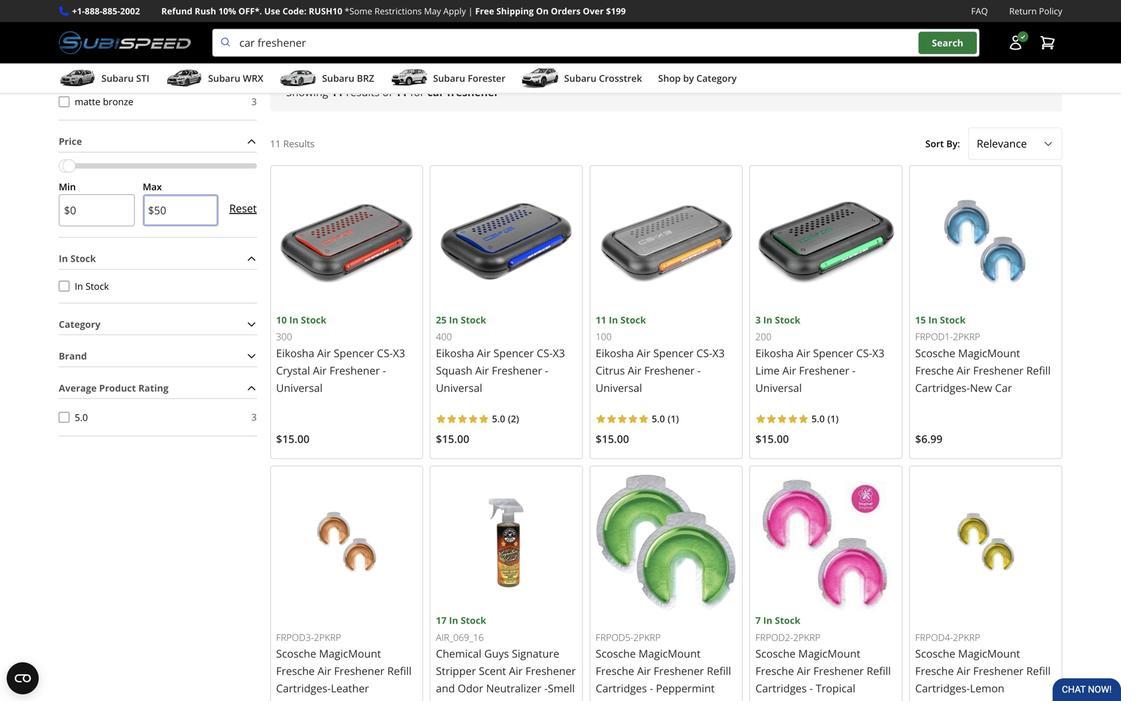 Task type: locate. For each thing, give the bounding box(es) containing it.
refill inside frpod4-2pkrp scosche magicmount fresche air freshener refill cartridges-lemon
[[1027, 664, 1051, 678]]

frpod5-2pkrp scosche magicmount fresche air freshener refill cartridges - peppermint
[[596, 631, 731, 695]]

0 vertical spatial in stock
[[59, 252, 96, 265]]

refill for scosche magicmount fresche air freshener refill cartridges-lemon
[[1027, 664, 1051, 678]]

2pkrp up leather
[[314, 631, 341, 644]]

freshener
[[447, 85, 499, 99]]

restrictions
[[375, 5, 422, 17]]

matte bronze
[[75, 95, 133, 108]]

refill inside "frpod5-2pkrp scosche magicmount fresche air freshener refill cartridges - peppermint"
[[707, 664, 731, 678]]

magicmount up the tropical
[[799, 646, 861, 661]]

in inside 17 in stock air_069_16 chemical guys signature stripper scent air freshener and odor neutralizer -smell of success (16 oz
[[449, 614, 458, 627]]

matte
[[75, 95, 101, 108]]

refill inside 7 in stock frpod2-2pkrp scosche magicmount fresche air freshener refill cartridges - tropical
[[867, 664, 891, 678]]

) down 25 in stock 400 eikosha air spencer cs-x3 squash air freshener - universal
[[516, 412, 519, 425]]

universal down squash
[[436, 381, 483, 395]]

( down 11 in stock 100 eikosha air spencer cs-x3 citrus air freshener - universal
[[668, 412, 671, 425]]

subaru down "search input" field
[[565, 72, 597, 85]]

1
[[671, 412, 676, 425], [831, 412, 836, 425]]

universal down lime
[[756, 381, 802, 395]]

cs- for eikosha air spencer cs-x3 lime air freshener - universal
[[857, 346, 873, 360]]

1 ( from the left
[[508, 412, 511, 425]]

- inside 3 in stock 200 eikosha air spencer cs-x3 lime air freshener - universal
[[853, 363, 856, 378]]

eikosha inside 10 in stock 300 eikosha air spencer cs-x3 crystal air freshener - universal
[[276, 346, 315, 360]]

- inside "frpod5-2pkrp scosche magicmount fresche air freshener refill cartridges - peppermint"
[[650, 681, 654, 695]]

0 vertical spatial 3
[[252, 95, 257, 108]]

In Stock button
[[59, 281, 69, 292]]

magicmount inside "frpod5-2pkrp scosche magicmount fresche air freshener refill cartridges - peppermint"
[[639, 646, 701, 661]]

citrus
[[596, 363, 625, 378]]

stripper
[[436, 664, 476, 678]]

spencer inside 10 in stock 300 eikosha air spencer cs-x3 crystal air freshener - universal
[[334, 346, 374, 360]]

stock up frpod1-
[[941, 313, 966, 326]]

0 horizontal spatial cartridges
[[596, 681, 647, 695]]

magicmount inside frpod3-2pkrp scosche magicmount fresche air freshener refill cartridges-leather
[[319, 646, 381, 661]]

in for chemical guys signature stripper scent air freshener and odor neutralizer -smell of success (16 oz
[[449, 614, 458, 627]]

subaru up car
[[433, 72, 466, 85]]

eikosha air spencer cs-x3 squash air freshener - universal image
[[436, 171, 577, 312]]

2pkrp
[[954, 330, 981, 343], [314, 631, 341, 644], [794, 631, 821, 644], [634, 631, 661, 644], [954, 631, 981, 644]]

in inside 7 in stock frpod2-2pkrp scosche magicmount fresche air freshener refill cartridges - tropical
[[764, 614, 773, 627]]

in inside dropdown button
[[59, 252, 68, 265]]

stock for chemical guys signature stripper scent air freshener and odor neutralizer -smell of success (16 oz
[[461, 614, 487, 627]]

5.0 right 5.0 button
[[75, 411, 88, 423]]

5.0 down 3 in stock 200 eikosha air spencer cs-x3 lime air freshener - universal
[[812, 412, 825, 425]]

spencer for citrus
[[654, 346, 694, 360]]

price
[[59, 135, 82, 148]]

stock down min text box
[[70, 252, 96, 265]]

refill inside 15 in stock frpod1-2pkrp scosche magicmount fresche air freshener refill cartridges-new car
[[1027, 363, 1051, 378]]

2 spencer from the left
[[494, 346, 534, 360]]

fresche down frpod2-
[[756, 664, 794, 678]]

cs- for eikosha air spencer cs-x3 crystal air freshener - universal
[[377, 346, 393, 360]]

5.0 left 2
[[492, 412, 505, 425]]

1 horizontal spatial cartridges
[[756, 681, 807, 695]]

2 subaru from the left
[[208, 72, 241, 85]]

1 5.0 ( 1 ) from the left
[[652, 412, 679, 425]]

0 horizontal spatial )
[[516, 412, 519, 425]]

freshener up 'peppermint'
[[654, 664, 704, 678]]

stock inside 11 in stock 100 eikosha air spencer cs-x3 citrus air freshener - universal
[[621, 313, 646, 326]]

3 ) from the left
[[836, 412, 839, 425]]

fresche for scosche magicmount fresche air freshener refill cartridges - peppermint
[[596, 664, 635, 678]]

eikosha up citrus
[[596, 346, 634, 360]]

2 horizontal spatial )
[[836, 412, 839, 425]]

0 horizontal spatial (
[[508, 412, 511, 425]]

magicmount inside 7 in stock frpod2-2pkrp scosche magicmount fresche air freshener refill cartridges - tropical
[[799, 646, 861, 661]]

$15.00 for eikosha air spencer cs-x3 squash air freshener - universal
[[436, 432, 470, 446]]

- inside 10 in stock 300 eikosha air spencer cs-x3 crystal air freshener - universal
[[383, 363, 386, 378]]

cartridges- inside frpod3-2pkrp scosche magicmount fresche air freshener refill cartridges-leather
[[276, 681, 331, 695]]

in right 17
[[449, 614, 458, 627]]

- inside 7 in stock frpod2-2pkrp scosche magicmount fresche air freshener refill cartridges - tropical
[[810, 681, 813, 695]]

3 x3 from the left
[[873, 346, 885, 360]]

eikosha up crystal
[[276, 346, 315, 360]]

freshener right crystal
[[330, 363, 380, 378]]

+1-
[[72, 5, 85, 17]]

1 spencer from the left
[[334, 346, 374, 360]]

eikosha inside 25 in stock 400 eikosha air spencer cs-x3 squash air freshener - universal
[[436, 346, 474, 360]]

stock right the in stock button
[[86, 280, 109, 292]]

0 horizontal spatial 1
[[671, 412, 676, 425]]

your
[[217, 0, 237, 3]]

2 cartridges from the left
[[596, 681, 647, 695]]

1 horizontal spatial (
[[668, 412, 671, 425]]

11 left results
[[270, 137, 281, 150]]

scosche for scosche magicmount fresche air freshener refill cartridges-leather
[[276, 646, 316, 661]]

freshener right citrus
[[645, 363, 695, 378]]

cs- inside 25 in stock 400 eikosha air spencer cs-x3 squash air freshener - universal
[[537, 346, 553, 360]]

2pkrp up 'peppermint'
[[634, 631, 661, 644]]

cartridges down frpod5-
[[596, 681, 647, 695]]

( down 3 in stock 200 eikosha air spencer cs-x3 lime air freshener - universal
[[828, 412, 831, 425]]

freshener up smell
[[526, 664, 576, 678]]

200
[[756, 330, 772, 343]]

freshener up 2
[[492, 363, 542, 378]]

cartridges- down frpod3-
[[276, 681, 331, 695]]

universal inside 11 in stock 100 eikosha air spencer cs-x3 citrus air freshener - universal
[[596, 381, 642, 395]]

scosche for scosche magicmount fresche air freshener refill cartridges-lemon
[[916, 646, 956, 661]]

magicmount inside frpod4-2pkrp scosche magicmount fresche air freshener refill cartridges-lemon
[[959, 646, 1021, 661]]

eikosha inside 3 in stock 200 eikosha air spencer cs-x3 lime air freshener - universal
[[756, 346, 794, 360]]

cartridges-
[[916, 381, 970, 395], [276, 681, 331, 695], [916, 681, 970, 695]]

magicmount
[[959, 346, 1021, 360], [319, 646, 381, 661], [799, 646, 861, 661], [639, 646, 701, 661], [959, 646, 1021, 661]]

shipping
[[497, 5, 534, 17]]

scent
[[479, 664, 506, 678]]

search button
[[919, 32, 977, 54]]

spencer
[[334, 346, 374, 360], [494, 346, 534, 360], [813, 346, 854, 360], [654, 346, 694, 360]]

5.0 ( 1 ) down 11 in stock 100 eikosha air spencer cs-x3 citrus air freshener - universal
[[652, 412, 679, 425]]

2 eikosha from the left
[[436, 346, 474, 360]]

shop
[[658, 72, 681, 85]]

scosche inside frpod4-2pkrp scosche magicmount fresche air freshener refill cartridges-lemon
[[916, 646, 956, 661]]

subaru up bronze
[[101, 72, 134, 85]]

2 ( from the left
[[668, 412, 671, 425]]

2 $15.00 from the left
[[436, 432, 470, 446]]

x3 inside 3 in stock 200 eikosha air spencer cs-x3 lime air freshener - universal
[[873, 346, 885, 360]]

1 cartridges from the left
[[756, 681, 807, 695]]

magicmount up new
[[959, 346, 1021, 360]]

tropical
[[816, 681, 856, 695]]

magicmount up 'peppermint'
[[639, 646, 701, 661]]

universal inside 3 in stock 200 eikosha air spencer cs-x3 lime air freshener - universal
[[756, 381, 802, 395]]

scosche down frpod2-
[[756, 646, 796, 661]]

2 cs- from the left
[[537, 346, 553, 360]]

1 vertical spatial 3
[[756, 313, 761, 326]]

universal down crystal
[[276, 381, 323, 395]]

eikosha for squash
[[436, 346, 474, 360]]

cs- inside 11 in stock 100 eikosha air spencer cs-x3 citrus air freshener - universal
[[697, 346, 713, 360]]

cartridges- down frpod1-
[[916, 381, 970, 395]]

) down 11 in stock 100 eikosha air spencer cs-x3 citrus air freshener - universal
[[676, 412, 679, 425]]

cs- inside 10 in stock 300 eikosha air spencer cs-x3 crystal air freshener - universal
[[377, 346, 393, 360]]

cartridges
[[756, 681, 807, 695], [596, 681, 647, 695]]

spencer inside 25 in stock 400 eikosha air spencer cs-x3 squash air freshener - universal
[[494, 346, 534, 360]]

freshener right lime
[[799, 363, 850, 378]]

in up 100 in the top of the page
[[609, 313, 618, 326]]

lime
[[756, 363, 780, 378]]

see only parts compatible with your vehicle
[[75, 0, 237, 15]]

universal inside 10 in stock 300 eikosha air spencer cs-x3 crystal air freshener - universal
[[276, 381, 323, 395]]

spencer inside 3 in stock 200 eikosha air spencer cs-x3 lime air freshener - universal
[[813, 346, 854, 360]]

on
[[536, 5, 549, 17]]

3 cs- from the left
[[857, 346, 873, 360]]

universal inside 25 in stock 400 eikosha air spencer cs-x3 squash air freshener - universal
[[436, 381, 483, 395]]

a subaru forester thumbnail image image
[[391, 68, 428, 88]]

subaru for subaru sti
[[101, 72, 134, 85]]

stock right 10
[[301, 313, 327, 326]]

3 subaru from the left
[[322, 72, 355, 85]]

subaru for subaru wrx
[[208, 72, 241, 85]]

air inside 7 in stock frpod2-2pkrp scosche magicmount fresche air freshener refill cartridges - tropical
[[797, 664, 811, 678]]

stock inside 25 in stock 400 eikosha air spencer cs-x3 squash air freshener - universal
[[461, 313, 487, 326]]

subaru brz
[[322, 72, 375, 85]]

spencer for lime
[[813, 346, 854, 360]]

freshener inside 17 in stock air_069_16 chemical guys signature stripper scent air freshener and odor neutralizer -smell of success (16 oz
[[526, 664, 576, 678]]

universal down citrus
[[596, 381, 642, 395]]

eikosha for citrus
[[596, 346, 634, 360]]

11 up 100 in the top of the page
[[596, 313, 607, 326]]

1 down 3 in stock 200 eikosha air spencer cs-x3 lime air freshener - universal
[[831, 412, 836, 425]]

policy
[[1040, 5, 1063, 17]]

7
[[756, 614, 761, 627]]

for
[[410, 85, 425, 99]]

in right the in stock button
[[75, 280, 83, 292]]

reset button
[[229, 193, 257, 225]]

new
[[970, 381, 993, 395]]

2pkrp inside frpod4-2pkrp scosche magicmount fresche air freshener refill cartridges-lemon
[[954, 631, 981, 644]]

leather
[[331, 681, 369, 695]]

freshener
[[330, 363, 380, 378], [492, 363, 542, 378], [799, 363, 850, 378], [645, 363, 695, 378], [974, 363, 1024, 378], [334, 664, 385, 678], [526, 664, 576, 678], [814, 664, 864, 678], [654, 664, 704, 678], [974, 664, 1024, 678]]

in stock
[[59, 252, 96, 265], [75, 280, 109, 292]]

2 1 from the left
[[831, 412, 836, 425]]

freshener inside 25 in stock 400 eikosha air spencer cs-x3 squash air freshener - universal
[[492, 363, 542, 378]]

refill for scosche magicmount fresche air freshener refill cartridges-leather
[[387, 664, 412, 678]]

x3 for eikosha air spencer cs-x3 crystal air freshener - universal
[[393, 346, 405, 360]]

3 ( from the left
[[828, 412, 831, 425]]

eikosha up squash
[[436, 346, 474, 360]]

15 in stock frpod1-2pkrp scosche magicmount fresche air freshener refill cartridges-new car
[[916, 313, 1051, 395]]

stock up citrus
[[621, 313, 646, 326]]

results
[[283, 137, 315, 150]]

eikosha air spencer cs-x3 crystal air freshener - universal image
[[276, 171, 417, 312]]

3 eikosha from the left
[[756, 346, 794, 360]]

stock inside 3 in stock 200 eikosha air spencer cs-x3 lime air freshener - universal
[[775, 313, 801, 326]]

300
[[276, 330, 292, 343]]

fresche inside 15 in stock frpod1-2pkrp scosche magicmount fresche air freshener refill cartridges-new car
[[916, 363, 954, 378]]

of
[[383, 85, 393, 99]]

magicmount up lemon
[[959, 646, 1021, 661]]

$6.99
[[916, 432, 943, 446]]

stock inside 17 in stock air_069_16 chemical guys signature stripper scent air freshener and odor neutralizer -smell of success (16 oz
[[461, 614, 487, 627]]

fresche
[[916, 363, 954, 378], [276, 664, 315, 678], [756, 664, 794, 678], [596, 664, 635, 678], [916, 664, 954, 678]]

10 in stock 300 eikosha air spencer cs-x3 crystal air freshener - universal
[[276, 313, 405, 395]]

5.0 ( 1 ) for citrus
[[652, 412, 679, 425]]

stock inside 10 in stock 300 eikosha air spencer cs-x3 crystal air freshener - universal
[[301, 313, 327, 326]]

25 in stock 400 eikosha air spencer cs-x3 squash air freshener - universal
[[436, 313, 565, 395]]

in right 7
[[764, 614, 773, 627]]

scosche down frpod1-
[[916, 346, 956, 360]]

5.0
[[75, 411, 88, 423], [492, 412, 505, 425], [652, 412, 665, 425], [812, 412, 825, 425]]

rush10
[[309, 5, 343, 17]]

1 eikosha from the left
[[276, 346, 315, 360]]

in inside 25 in stock 400 eikosha air spencer cs-x3 squash air freshener - universal
[[449, 313, 458, 326]]

stock
[[70, 252, 96, 265], [86, 280, 109, 292], [301, 313, 327, 326], [461, 313, 487, 326], [775, 313, 801, 326], [621, 313, 646, 326], [941, 313, 966, 326], [461, 614, 487, 627], [775, 614, 801, 627]]

1 x3 from the left
[[393, 346, 405, 360]]

in up 200
[[764, 313, 773, 326]]

1 universal from the left
[[276, 381, 323, 395]]

cs- inside 3 in stock 200 eikosha air spencer cs-x3 lime air freshener - universal
[[857, 346, 873, 360]]

cartridges inside 7 in stock frpod2-2pkrp scosche magicmount fresche air freshener refill cartridges - tropical
[[756, 681, 807, 695]]

5.0 ( 1 ) down 3 in stock 200 eikosha air spencer cs-x3 lime air freshener - universal
[[812, 412, 839, 425]]

universal for squash
[[436, 381, 483, 395]]

fresche inside 7 in stock frpod2-2pkrp scosche magicmount fresche air freshener refill cartridges - tropical
[[756, 664, 794, 678]]

4 cs- from the left
[[697, 346, 713, 360]]

eikosha up lime
[[756, 346, 794, 360]]

- for eikosha air spencer cs-x3 crystal air freshener - universal
[[383, 363, 386, 378]]

1 subaru from the left
[[101, 72, 134, 85]]

stock for eikosha air spencer cs-x3 crystal air freshener - universal
[[301, 313, 327, 326]]

scosche magicmount fresche air freshener refill cartridges - peppermint image
[[596, 472, 737, 613]]

scosche inside "frpod5-2pkrp scosche magicmount fresche air freshener refill cartridges - peppermint"
[[596, 646, 636, 661]]

1 vertical spatial in stock
[[75, 280, 109, 292]]

cs- for eikosha air spencer cs-x3 citrus air freshener - universal
[[697, 346, 713, 360]]

+1-888-885-2002
[[72, 5, 140, 17]]

refill inside frpod3-2pkrp scosche magicmount fresche air freshener refill cartridges-leather
[[387, 664, 412, 678]]

x3 for eikosha air spencer cs-x3 citrus air freshener - universal
[[713, 346, 725, 360]]

and
[[436, 681, 455, 695]]

4 $15.00 from the left
[[756, 432, 789, 446]]

spencer for crystal
[[334, 346, 374, 360]]

3 spencer from the left
[[813, 346, 854, 360]]

scosche down frpod3-
[[276, 646, 316, 661]]

shop by category
[[658, 72, 737, 85]]

rating
[[138, 381, 169, 394]]

2 x3 from the left
[[553, 346, 565, 360]]

scosche magicmount fresche air freshener refill cartridges - tropical image
[[756, 472, 897, 613]]

maximum slider
[[62, 159, 76, 173]]

5.0 down 11 in stock 100 eikosha air spencer cs-x3 citrus air freshener - universal
[[652, 412, 665, 425]]

universal for crystal
[[276, 381, 323, 395]]

Min text field
[[59, 194, 135, 226]]

with
[[194, 0, 214, 3]]

in right 10
[[289, 313, 299, 326]]

- inside 25 in stock 400 eikosha air spencer cs-x3 squash air freshener - universal
[[545, 363, 549, 378]]

) for eikosha air spencer cs-x3 lime air freshener - universal
[[836, 412, 839, 425]]

1 for eikosha air spencer cs-x3 lime air freshener - universal
[[831, 412, 836, 425]]

fresche down frpod1-
[[916, 363, 954, 378]]

(
[[508, 412, 511, 425], [668, 412, 671, 425], [828, 412, 831, 425]]

) down 3 in stock 200 eikosha air spencer cs-x3 lime air freshener - universal
[[836, 412, 839, 425]]

4 universal from the left
[[596, 381, 642, 395]]

( for lime
[[828, 412, 831, 425]]

freshener inside frpod4-2pkrp scosche magicmount fresche air freshener refill cartridges-lemon
[[974, 664, 1024, 678]]

$199
[[606, 5, 626, 17]]

subaru for subaru brz
[[322, 72, 355, 85]]

scosche down frpod5-
[[596, 646, 636, 661]]

4 subaru from the left
[[433, 72, 466, 85]]

11 right the of
[[395, 85, 408, 99]]

in stock up the in stock button
[[59, 252, 96, 265]]

a subaru crosstrek thumbnail image image
[[522, 68, 559, 88]]

2002
[[120, 5, 140, 17]]

subaru for subaru crosstrek
[[565, 72, 597, 85]]

frpod4-2pkrp scosche magicmount fresche air freshener refill cartridges-lemon
[[916, 631, 1051, 695]]

minimum slider
[[59, 159, 72, 173]]

1 horizontal spatial 1
[[831, 412, 836, 425]]

1 1 from the left
[[671, 412, 676, 425]]

2 universal from the left
[[436, 381, 483, 395]]

subaru inside dropdown button
[[322, 72, 355, 85]]

sort
[[926, 137, 944, 150]]

stock right '25'
[[461, 313, 487, 326]]

magicmount for scosche magicmount fresche air freshener refill cartridges-lemon
[[959, 646, 1021, 661]]

cartridges- inside frpod4-2pkrp scosche magicmount fresche air freshener refill cartridges-lemon
[[916, 681, 970, 695]]

17
[[436, 614, 447, 627]]

- inside 11 in stock 100 eikosha air spencer cs-x3 citrus air freshener - universal
[[698, 363, 701, 378]]

in inside 11 in stock 100 eikosha air spencer cs-x3 citrus air freshener - universal
[[609, 313, 618, 326]]

in inside 10 in stock 300 eikosha air spencer cs-x3 crystal air freshener - universal
[[289, 313, 299, 326]]

2pkrp up new
[[954, 330, 981, 343]]

air inside "frpod5-2pkrp scosche magicmount fresche air freshener refill cartridges - peppermint"
[[637, 664, 651, 678]]

freshener up leather
[[334, 664, 385, 678]]

2 horizontal spatial (
[[828, 412, 831, 425]]

3 for average product rating
[[252, 411, 257, 423]]

3 universal from the left
[[756, 381, 802, 395]]

11 inside 11 in stock 100 eikosha air spencer cs-x3 citrus air freshener - universal
[[596, 313, 607, 326]]

0 horizontal spatial 5.0 ( 1 )
[[652, 412, 679, 425]]

subaru inside 'dropdown button'
[[208, 72, 241, 85]]

+1-888-885-2002 link
[[72, 4, 140, 18]]

x3 inside 10 in stock 300 eikosha air spencer cs-x3 crystal air freshener - universal
[[393, 346, 405, 360]]

average
[[59, 381, 97, 394]]

in inside 15 in stock frpod1-2pkrp scosche magicmount fresche air freshener refill cartridges-new car
[[929, 313, 938, 326]]

x3 for eikosha air spencer cs-x3 squash air freshener - universal
[[553, 346, 565, 360]]

showing
[[286, 85, 328, 99]]

3 $15.00 from the left
[[596, 432, 629, 446]]

2pkrp up the tropical
[[794, 631, 821, 644]]

in right 15
[[929, 313, 938, 326]]

in up the in stock button
[[59, 252, 68, 265]]

subaru left "brz"
[[322, 72, 355, 85]]

in inside 3 in stock 200 eikosha air spencer cs-x3 lime air freshener - universal
[[764, 313, 773, 326]]

in for eikosha air spencer cs-x3 lime air freshener - universal
[[764, 313, 773, 326]]

spencer inside 11 in stock 100 eikosha air spencer cs-x3 citrus air freshener - universal
[[654, 346, 694, 360]]

2pkrp for scosche magicmount fresche air freshener refill cartridges - peppermint
[[634, 631, 661, 644]]

eikosha inside 11 in stock 100 eikosha air spencer cs-x3 citrus air freshener - universal
[[596, 346, 634, 360]]

bronze
[[103, 95, 133, 108]]

eikosha air spencer cs-x3 lime air freshener - universal image
[[756, 171, 897, 312]]

4 spencer from the left
[[654, 346, 694, 360]]

cartridges- down frpod4-
[[916, 681, 970, 695]]

x3 inside 11 in stock 100 eikosha air spencer cs-x3 citrus air freshener - universal
[[713, 346, 725, 360]]

1 ) from the left
[[516, 412, 519, 425]]

2 5.0 ( 1 ) from the left
[[812, 412, 839, 425]]

stock up lime
[[775, 313, 801, 326]]

2pkrp inside "frpod5-2pkrp scosche magicmount fresche air freshener refill cartridges - peppermint"
[[634, 631, 661, 644]]

fresche inside "frpod5-2pkrp scosche magicmount fresche air freshener refill cartridges - peppermint"
[[596, 664, 635, 678]]

1 cs- from the left
[[377, 346, 393, 360]]

subaru crosstrek button
[[522, 66, 642, 93]]

fresche down frpod3-
[[276, 664, 315, 678]]

may
[[424, 5, 441, 17]]

in for eikosha air spencer cs-x3 squash air freshener - universal
[[449, 313, 458, 326]]

scosche inside frpod3-2pkrp scosche magicmount fresche air freshener refill cartridges-leather
[[276, 646, 316, 661]]

air inside frpod4-2pkrp scosche magicmount fresche air freshener refill cartridges-lemon
[[957, 664, 971, 678]]

stock inside 15 in stock frpod1-2pkrp scosche magicmount fresche air freshener refill cartridges-new car
[[941, 313, 966, 326]]

2pkrp inside frpod3-2pkrp scosche magicmount fresche air freshener refill cartridges-leather
[[314, 631, 341, 644]]

freshener up car
[[974, 363, 1024, 378]]

off*.
[[238, 5, 262, 17]]

stock inside 7 in stock frpod2-2pkrp scosche magicmount fresche air freshener refill cartridges - tropical
[[775, 614, 801, 627]]

crystal
[[276, 363, 310, 378]]

air inside 17 in stock air_069_16 chemical guys signature stripper scent air freshener and odor neutralizer -smell of success (16 oz
[[509, 664, 523, 678]]

see
[[75, 0, 91, 3]]

4 eikosha from the left
[[596, 346, 634, 360]]

results
[[346, 85, 380, 99]]

(16
[[492, 698, 508, 701]]

wrx
[[243, 72, 264, 85]]

2pkrp up lemon
[[954, 631, 981, 644]]

freshener up the tropical
[[814, 664, 864, 678]]

stock up frpod2-
[[775, 614, 801, 627]]

1 horizontal spatial )
[[676, 412, 679, 425]]

fresche down frpod5-
[[596, 664, 635, 678]]

fresche inside frpod4-2pkrp scosche magicmount fresche air freshener refill cartridges-lemon
[[916, 664, 954, 678]]

1 down 11 in stock 100 eikosha air spencer cs-x3 citrus air freshener - universal
[[671, 412, 676, 425]]

5.0 ( 1 )
[[652, 412, 679, 425], [812, 412, 839, 425]]

subaru left wrx
[[208, 72, 241, 85]]

fresche inside frpod3-2pkrp scosche magicmount fresche air freshener refill cartridges-leather
[[276, 664, 315, 678]]

2 ) from the left
[[676, 412, 679, 425]]

fresche down frpod4-
[[916, 664, 954, 678]]

stock up air_069_16
[[461, 614, 487, 627]]

freshener up lemon
[[974, 664, 1024, 678]]

magicmount up leather
[[319, 646, 381, 661]]

stock inside dropdown button
[[70, 252, 96, 265]]

2 vertical spatial 3
[[252, 411, 257, 423]]

refill
[[1027, 363, 1051, 378], [387, 664, 412, 678], [867, 664, 891, 678], [707, 664, 731, 678], [1027, 664, 1051, 678]]

1 horizontal spatial 5.0 ( 1 )
[[812, 412, 839, 425]]

x3 inside 25 in stock 400 eikosha air spencer cs-x3 squash air freshener - universal
[[553, 346, 565, 360]]

5 subaru from the left
[[565, 72, 597, 85]]

in right '25'
[[449, 313, 458, 326]]

cartridges down frpod2-
[[756, 681, 807, 695]]

button image
[[1008, 35, 1024, 51]]

scosche
[[916, 346, 956, 360], [276, 646, 316, 661], [756, 646, 796, 661], [596, 646, 636, 661], [916, 646, 956, 661]]

search
[[932, 36, 964, 49]]

4 x3 from the left
[[713, 346, 725, 360]]

in stock right the in stock button
[[75, 280, 109, 292]]

scosche down frpod4-
[[916, 646, 956, 661]]

( down 25 in stock 400 eikosha air spencer cs-x3 squash air freshener - universal
[[508, 412, 511, 425]]

cartridges- for scosche magicmount fresche air freshener refill cartridges-leather
[[276, 681, 331, 695]]

3 for colors
[[252, 95, 257, 108]]



Task type: describe. For each thing, give the bounding box(es) containing it.
5.0 for eikosha air spencer cs-x3 citrus air freshener - universal
[[652, 412, 665, 425]]

average product rating
[[59, 381, 169, 394]]

15
[[916, 313, 926, 326]]

eikosha for lime
[[756, 346, 794, 360]]

chemical guys signature stripper scent air freshener and odor neutralizer -smell of success (16 oz) - universal image
[[436, 472, 577, 613]]

eikosha for crystal
[[276, 346, 315, 360]]

refill for scosche magicmount fresche air freshener refill cartridges - peppermint
[[707, 664, 731, 678]]

in for eikosha air spencer cs-x3 crystal air freshener - universal
[[289, 313, 299, 326]]

fresche for scosche magicmount fresche air freshener refill cartridges-leather
[[276, 664, 315, 678]]

2pkrp for scosche magicmount fresche air freshener refill cartridges-leather
[[314, 631, 341, 644]]

$15.00 for eikosha air spencer cs-x3 citrus air freshener - universal
[[596, 432, 629, 446]]

in stock inside dropdown button
[[59, 252, 96, 265]]

smell
[[548, 681, 575, 695]]

lemon
[[970, 681, 1005, 695]]

3 inside 3 in stock 200 eikosha air spencer cs-x3 lime air freshener - universal
[[756, 313, 761, 326]]

freshener inside 7 in stock frpod2-2pkrp scosche magicmount fresche air freshener refill cartridges - tropical
[[814, 664, 864, 678]]

average product rating button
[[59, 378, 257, 398]]

sti
[[136, 72, 149, 85]]

return policy
[[1010, 5, 1063, 17]]

matte bronze button
[[59, 96, 69, 107]]

1 $15.00 from the left
[[276, 432, 310, 446]]

scosche inside 15 in stock frpod1-2pkrp scosche magicmount fresche air freshener refill cartridges-new car
[[916, 346, 956, 360]]

category
[[697, 72, 737, 85]]

freshener inside "frpod5-2pkrp scosche magicmount fresche air freshener refill cartridges - peppermint"
[[654, 664, 704, 678]]

scosche magicmount fresche air freshener refill cartridges-lemon image
[[916, 472, 1057, 613]]

in for scosche magicmount fresche air freshener refill cartridges - tropical
[[764, 614, 773, 627]]

2pkrp for scosche magicmount fresche air freshener refill cartridges-lemon
[[954, 631, 981, 644]]

apply
[[444, 5, 466, 17]]

2pkrp inside 15 in stock frpod1-2pkrp scosche magicmount fresche air freshener refill cartridges-new car
[[954, 330, 981, 343]]

category
[[59, 318, 101, 330]]

magicmount for scosche magicmount fresche air freshener refill cartridges-leather
[[319, 646, 381, 661]]

colors
[[59, 66, 88, 79]]

stock for eikosha air spencer cs-x3 lime air freshener - universal
[[775, 313, 801, 326]]

freshener inside 15 in stock frpod1-2pkrp scosche magicmount fresche air freshener refill cartridges-new car
[[974, 363, 1024, 378]]

freshener inside 11 in stock 100 eikosha air spencer cs-x3 citrus air freshener - universal
[[645, 363, 695, 378]]

11 results
[[270, 137, 315, 150]]

- inside 17 in stock air_069_16 chemical guys signature stripper scent air freshener and odor neutralizer -smell of success (16 oz
[[545, 681, 548, 695]]

subaru wrx
[[208, 72, 264, 85]]

freshener inside 10 in stock 300 eikosha air spencer cs-x3 crystal air freshener - universal
[[330, 363, 380, 378]]

- for scosche magicmount fresche air freshener refill cartridges - tropical
[[810, 681, 813, 695]]

eikosha air spencer cs-x3 citrus air freshener - universal image
[[596, 171, 737, 312]]

) for eikosha air spencer cs-x3 citrus air freshener - universal
[[676, 412, 679, 425]]

stock for scosche magicmount fresche air freshener refill cartridges-new car
[[941, 313, 966, 326]]

refund rush 10% off*. use code: rush10 *some restrictions may apply | free shipping on orders over $199
[[161, 5, 626, 17]]

Max text field
[[143, 194, 219, 226]]

11 down subaru brz
[[331, 85, 343, 99]]

peppermint
[[656, 681, 715, 695]]

vehicle
[[75, 2, 107, 15]]

subaru sti
[[101, 72, 149, 85]]

subaru for subaru forester
[[433, 72, 466, 85]]

return
[[1010, 5, 1037, 17]]

search input field
[[212, 29, 980, 57]]

sort by:
[[926, 137, 961, 150]]

success
[[451, 698, 490, 701]]

code:
[[283, 5, 307, 17]]

car
[[996, 381, 1013, 395]]

subaru forester
[[433, 72, 506, 85]]

888-
[[85, 5, 103, 17]]

freshener inside 3 in stock 200 eikosha air spencer cs-x3 lime air freshener - universal
[[799, 363, 850, 378]]

885-
[[103, 5, 120, 17]]

max
[[143, 180, 162, 193]]

odor
[[458, 681, 484, 695]]

5.0 button
[[59, 412, 69, 423]]

400
[[436, 330, 452, 343]]

a subaru wrx thumbnail image image
[[165, 68, 203, 88]]

air inside 15 in stock frpod1-2pkrp scosche magicmount fresche air freshener refill cartridges-new car
[[957, 363, 971, 378]]

( for squash
[[508, 412, 511, 425]]

|
[[468, 5, 473, 17]]

cartridges- inside 15 in stock frpod1-2pkrp scosche magicmount fresche air freshener refill cartridges-new car
[[916, 381, 970, 395]]

stock for eikosha air spencer cs-x3 citrus air freshener - universal
[[621, 313, 646, 326]]

frpod3-2pkrp scosche magicmount fresche air freshener refill cartridges-leather
[[276, 631, 412, 695]]

stock for eikosha air spencer cs-x3 squash air freshener - universal
[[461, 313, 487, 326]]

fresche for scosche magicmount fresche air freshener refill cartridges-lemon
[[916, 664, 954, 678]]

universal for citrus
[[596, 381, 642, 395]]

2
[[511, 412, 516, 425]]

shop by category button
[[658, 66, 737, 93]]

cartridges inside "frpod5-2pkrp scosche magicmount fresche air freshener refill cartridges - peppermint"
[[596, 681, 647, 695]]

5.0 ( 2 )
[[492, 412, 519, 425]]

brand
[[59, 350, 87, 362]]

magicmount for scosche magicmount fresche air freshener refill cartridges - peppermint
[[639, 646, 701, 661]]

faq link
[[972, 4, 988, 18]]

use
[[264, 5, 280, 17]]

return policy link
[[1010, 4, 1063, 18]]

cs- for eikosha air spencer cs-x3 squash air freshener - universal
[[537, 346, 553, 360]]

5.0 for eikosha air spencer cs-x3 lime air freshener - universal
[[812, 412, 825, 425]]

) for eikosha air spencer cs-x3 squash air freshener - universal
[[516, 412, 519, 425]]

scosche magicmount fresche air freshener refill cartridges-new car image
[[916, 171, 1057, 312]]

car
[[428, 85, 444, 99]]

5.0 ( 1 ) for lime
[[812, 412, 839, 425]]

chemical
[[436, 646, 482, 661]]

in for eikosha air spencer cs-x3 citrus air freshener - universal
[[609, 313, 618, 326]]

subaru wrx button
[[165, 66, 264, 93]]

scosche inside 7 in stock frpod2-2pkrp scosche magicmount fresche air freshener refill cartridges - tropical
[[756, 646, 796, 661]]

air inside frpod3-2pkrp scosche magicmount fresche air freshener refill cartridges-leather
[[318, 664, 332, 678]]

reset
[[229, 201, 257, 215]]

scosche for scosche magicmount fresche air freshener refill cartridges - peppermint
[[596, 646, 636, 661]]

$15.00 for eikosha air spencer cs-x3 lime air freshener - universal
[[756, 432, 789, 446]]

a subaru brz thumbnail image image
[[280, 68, 317, 88]]

subispeed logo image
[[59, 29, 191, 57]]

stock for scosche magicmount fresche air freshener refill cartridges - tropical
[[775, 614, 801, 627]]

1 for eikosha air spencer cs-x3 citrus air freshener - universal
[[671, 412, 676, 425]]

neutralizer
[[486, 681, 542, 695]]

frpod5-
[[596, 631, 634, 644]]

Select... button
[[969, 128, 1063, 160]]

x3 for eikosha air spencer cs-x3 lime air freshener - universal
[[873, 346, 885, 360]]

- for eikosha air spencer cs-x3 lime air freshener - universal
[[853, 363, 856, 378]]

spencer for squash
[[494, 346, 534, 360]]

a subaru sti thumbnail image image
[[59, 68, 96, 88]]

25
[[436, 313, 447, 326]]

guys
[[485, 646, 509, 661]]

subaru brz button
[[280, 66, 375, 93]]

11 in stock 100 eikosha air spencer cs-x3 citrus air freshener - universal
[[596, 313, 725, 395]]

select... image
[[1044, 138, 1054, 149]]

5.0 for eikosha air spencer cs-x3 squash air freshener - universal
[[492, 412, 505, 425]]

freshener inside frpod3-2pkrp scosche magicmount fresche air freshener refill cartridges-leather
[[334, 664, 385, 678]]

faq
[[972, 5, 988, 17]]

universal for lime
[[756, 381, 802, 395]]

frpod2-
[[756, 631, 794, 644]]

compatible
[[141, 0, 192, 3]]

by:
[[947, 137, 961, 150]]

signature
[[512, 646, 560, 661]]

subaru crosstrek
[[565, 72, 642, 85]]

17 in stock air_069_16 chemical guys signature stripper scent air freshener and odor neutralizer -smell of success (16 oz
[[436, 614, 576, 701]]

( for citrus
[[668, 412, 671, 425]]

price button
[[59, 131, 257, 152]]

cartridges- for scosche magicmount fresche air freshener refill cartridges-lemon
[[916, 681, 970, 695]]

in for scosche magicmount fresche air freshener refill cartridges-new car
[[929, 313, 938, 326]]

3 in stock 200 eikosha air spencer cs-x3 lime air freshener - universal
[[756, 313, 885, 395]]

- for eikosha air spencer cs-x3 citrus air freshener - universal
[[698, 363, 701, 378]]

in stock button
[[59, 248, 257, 269]]

colors button
[[59, 62, 257, 83]]

open widget image
[[7, 662, 39, 694]]

- for eikosha air spencer cs-x3 squash air freshener - universal
[[545, 363, 549, 378]]

10%
[[218, 5, 236, 17]]

category button
[[59, 314, 257, 335]]

2pkrp inside 7 in stock frpod2-2pkrp scosche magicmount fresche air freshener refill cartridges - tropical
[[794, 631, 821, 644]]

magicmount inside 15 in stock frpod1-2pkrp scosche magicmount fresche air freshener refill cartridges-new car
[[959, 346, 1021, 360]]

subaru sti button
[[59, 66, 149, 93]]

frpod3-
[[276, 631, 314, 644]]

scosche magicmount fresche air freshener refill cartridges-leather image
[[276, 472, 417, 613]]

only
[[94, 0, 113, 3]]

*some
[[345, 5, 372, 17]]

brz
[[357, 72, 375, 85]]



Task type: vqa. For each thing, say whether or not it's contained in the screenshot.
the Exterior associated with Exterior Dress Up
no



